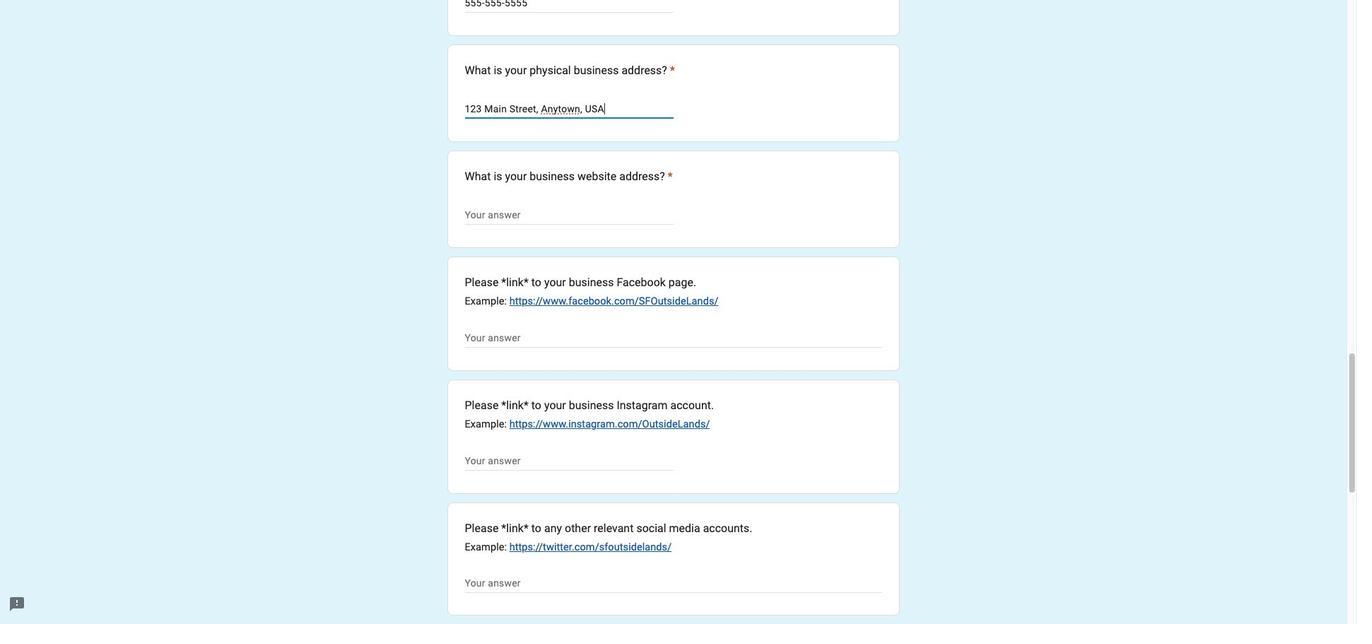 Task type: locate. For each thing, give the bounding box(es) containing it.
2 heading from the top
[[465, 168, 673, 185]]

0 vertical spatial heading
[[465, 62, 675, 79]]

1 heading from the top
[[465, 62, 675, 79]]

0 vertical spatial required question element
[[667, 62, 675, 79]]

None text field
[[465, 0, 673, 12]]

1 vertical spatial heading
[[465, 168, 673, 185]]

report a problem to google image
[[8, 596, 25, 613]]

required question element
[[667, 62, 675, 79], [665, 168, 673, 185]]

1 vertical spatial required question element
[[665, 168, 673, 185]]

None url field
[[465, 330, 882, 347]]

heading
[[465, 62, 675, 79], [465, 168, 673, 185]]

None text field
[[465, 101, 673, 118], [465, 207, 673, 224], [465, 453, 673, 470], [465, 576, 882, 593], [465, 101, 673, 118], [465, 207, 673, 224], [465, 453, 673, 470], [465, 576, 882, 593]]



Task type: describe. For each thing, give the bounding box(es) containing it.
required question element for second heading from the top
[[665, 168, 673, 185]]

required question element for 1st heading from the top of the page
[[667, 62, 675, 79]]



Task type: vqa. For each thing, say whether or not it's contained in the screenshot.
Required question 'element'
yes



